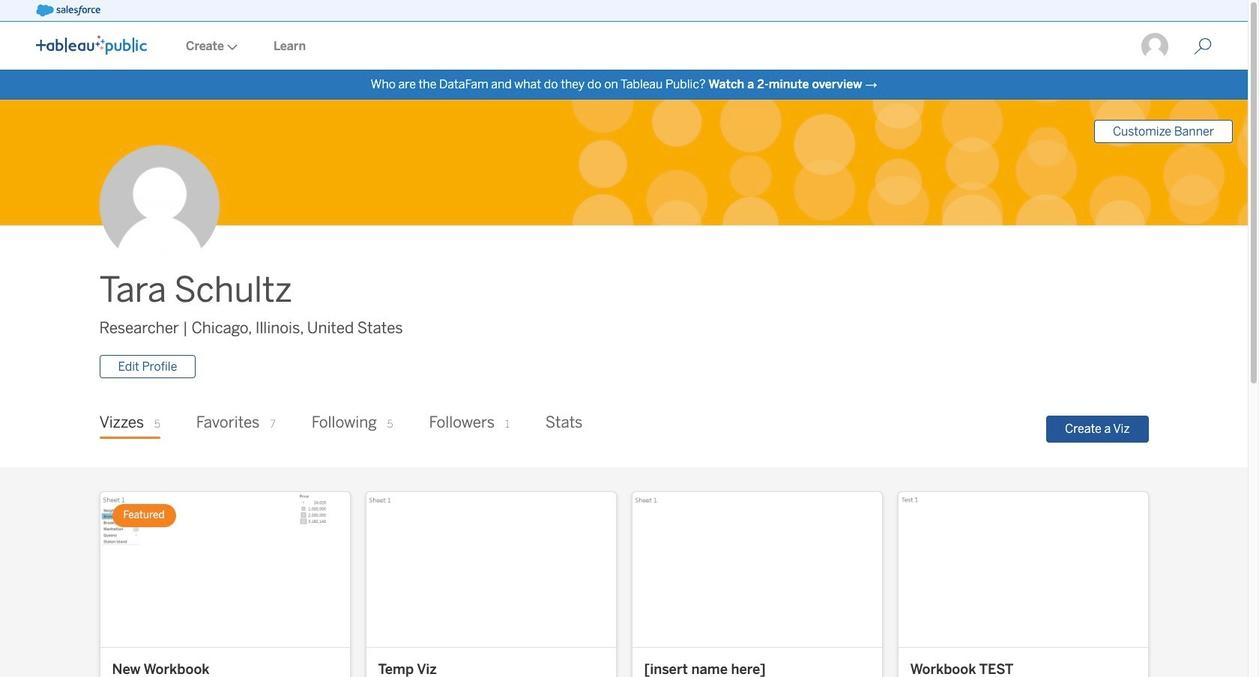 Task type: vqa. For each thing, say whether or not it's contained in the screenshot.
fourth Workbook thumbnail from the left
yes



Task type: locate. For each thing, give the bounding box(es) containing it.
create image
[[224, 44, 238, 50]]

go to search image
[[1176, 37, 1230, 55]]

featured element
[[112, 505, 176, 528]]

salesforce logo image
[[36, 4, 100, 16]]

3 workbook thumbnail image from the left
[[632, 493, 882, 647]]

2 workbook thumbnail image from the left
[[366, 493, 616, 647]]

avatar image
[[99, 146, 219, 266]]

workbook thumbnail image
[[100, 493, 350, 647], [366, 493, 616, 647], [632, 493, 882, 647], [898, 493, 1148, 647]]

logo image
[[36, 35, 147, 55]]

1 workbook thumbnail image from the left
[[100, 493, 350, 647]]



Task type: describe. For each thing, give the bounding box(es) containing it.
4 workbook thumbnail image from the left
[[898, 493, 1148, 647]]

tara.schultz image
[[1140, 31, 1170, 61]]



